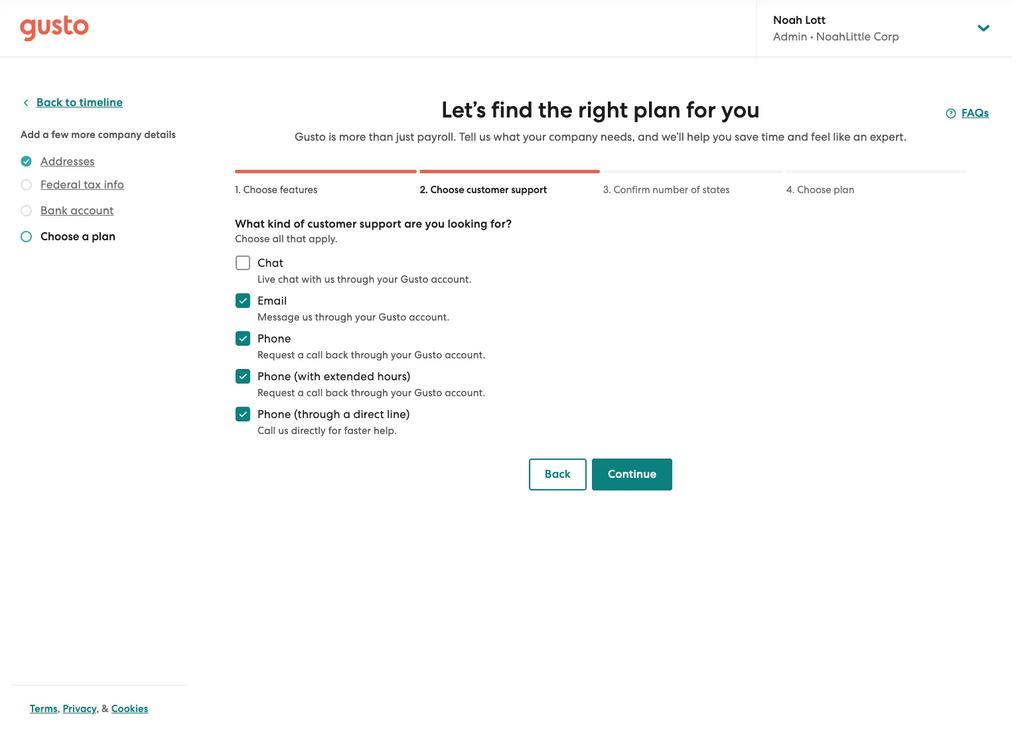 Task type: locate. For each thing, give the bounding box(es) containing it.
check image left bank
[[21, 205, 32, 216]]

1 vertical spatial check image
[[21, 205, 32, 216]]

back
[[326, 349, 349, 361], [326, 387, 349, 399]]

1 request from the top
[[258, 349, 295, 361]]

support up for?
[[511, 184, 547, 196]]

1 back from the top
[[326, 349, 349, 361]]

faqs
[[962, 106, 990, 120]]

your
[[523, 130, 546, 143], [377, 274, 398, 286], [355, 311, 376, 323], [391, 349, 412, 361], [391, 387, 412, 399]]

request a call back through your gusto account.
[[258, 349, 486, 361], [258, 387, 486, 399]]

0 vertical spatial customer
[[467, 184, 509, 196]]

apply.
[[309, 233, 338, 245]]

1 vertical spatial customer
[[308, 217, 357, 231]]

1 call from the top
[[307, 349, 323, 361]]

plan
[[634, 96, 681, 124], [834, 184, 855, 196], [92, 230, 116, 244]]

for?
[[491, 217, 512, 231]]

for up help
[[687, 96, 716, 124]]

choose for choose features
[[243, 184, 278, 196]]

0 vertical spatial call
[[307, 349, 323, 361]]

you up save
[[722, 96, 760, 124]]

what kind of customer support are you looking for? choose all that apply.
[[235, 217, 512, 245]]

phone (through a direct line)
[[258, 408, 410, 421]]

1 horizontal spatial company
[[549, 130, 598, 143]]

phone down message
[[258, 332, 291, 345]]

0 vertical spatial you
[[722, 96, 760, 124]]

back down phone (with extended hours)
[[326, 387, 349, 399]]

request up (with
[[258, 349, 295, 361]]

is
[[329, 130, 336, 143]]

let's find the right plan for you gusto is more than just payroll. tell us what your company needs, and we'll help you save time and feel like an expert.
[[295, 96, 907, 143]]

for
[[687, 96, 716, 124], [329, 425, 342, 437]]

that
[[287, 233, 306, 245]]

you right help
[[713, 130, 732, 143]]

details
[[144, 129, 176, 141]]

check image for federal
[[21, 179, 32, 191]]

us inside "let's find the right plan for you gusto is more than just payroll. tell us what your company needs, and we'll help you save time and feel like an expert."
[[479, 130, 491, 143]]

choose inside list
[[41, 230, 79, 244]]

message
[[258, 311, 300, 323]]

account.
[[431, 274, 472, 286], [409, 311, 450, 323], [445, 349, 486, 361], [445, 387, 486, 399]]

features
[[280, 184, 318, 196]]

and left we'll at top
[[638, 130, 659, 143]]

2 vertical spatial plan
[[92, 230, 116, 244]]

back inside back button
[[545, 467, 571, 481]]

add
[[21, 129, 40, 141]]

check image for bank
[[21, 205, 32, 216]]

1 vertical spatial for
[[329, 425, 342, 437]]

all
[[273, 233, 284, 245]]

2 horizontal spatial plan
[[834, 184, 855, 196]]

timeline
[[79, 96, 123, 110]]

us
[[479, 130, 491, 143], [325, 274, 335, 286], [302, 311, 313, 323], [278, 425, 289, 437]]

request down (with
[[258, 387, 295, 399]]

choose down what
[[235, 233, 270, 245]]

phone
[[258, 332, 291, 345], [258, 370, 291, 383], [258, 408, 291, 421]]

support left are
[[360, 217, 402, 231]]

through up extended
[[351, 349, 389, 361]]

and left feel in the right of the page
[[788, 130, 809, 143]]

a
[[43, 129, 49, 141], [82, 230, 89, 244], [298, 349, 304, 361], [298, 387, 304, 399], [343, 408, 351, 421]]

, left privacy
[[58, 703, 60, 715]]

request for phone
[[258, 349, 295, 361]]

your inside "let's find the right plan for you gusto is more than just payroll. tell us what your company needs, and we'll help you save time and feel like an expert."
[[523, 130, 546, 143]]

addresses button
[[41, 153, 95, 169]]

0 vertical spatial back
[[37, 96, 63, 110]]

0 horizontal spatial back
[[37, 96, 63, 110]]

0 horizontal spatial plan
[[92, 230, 116, 244]]

call us directly for faster help.
[[258, 425, 397, 437]]

1 check image from the top
[[21, 179, 32, 191]]

0 vertical spatial phone
[[258, 332, 291, 345]]

check image down circle check image
[[21, 179, 32, 191]]

2 vertical spatial phone
[[258, 408, 291, 421]]

find
[[492, 96, 533, 124]]

phone up call
[[258, 408, 291, 421]]

gusto for phone (with extended hours)
[[414, 387, 442, 399]]

1 horizontal spatial more
[[339, 130, 366, 143]]

1 horizontal spatial plan
[[634, 96, 681, 124]]

back for phone (with extended hours)
[[326, 387, 349, 399]]

2 call from the top
[[307, 387, 323, 399]]

1 horizontal spatial support
[[511, 184, 547, 196]]

2 back from the top
[[326, 387, 349, 399]]

you for for
[[722, 96, 760, 124]]

2 phone from the top
[[258, 370, 291, 383]]

1 vertical spatial back
[[545, 467, 571, 481]]

customer up for?
[[467, 184, 509, 196]]

choose for choose plan
[[798, 184, 832, 196]]

terms , privacy , & cookies
[[30, 703, 148, 715]]

request a call back through your gusto account. for phone (with extended hours)
[[258, 387, 486, 399]]

us right tell
[[479, 130, 491, 143]]

phone for phone (through a direct line)
[[258, 408, 291, 421]]

1 vertical spatial plan
[[834, 184, 855, 196]]

gusto for chat
[[401, 274, 429, 286]]

check image left choose a plan
[[21, 231, 32, 242]]

right
[[578, 96, 628, 124]]

chat
[[278, 274, 299, 286]]

your right what
[[523, 130, 546, 143]]

1 vertical spatial you
[[713, 130, 732, 143]]

more right few
[[71, 129, 96, 141]]

2 request from the top
[[258, 387, 295, 399]]

3 phone from the top
[[258, 408, 291, 421]]

Phone checkbox
[[228, 324, 258, 353]]

noah
[[774, 13, 803, 27]]

1 vertical spatial request
[[258, 387, 295, 399]]

1 phone from the top
[[258, 332, 291, 345]]

your down what kind of customer support are you looking for? choose all that apply.
[[377, 274, 398, 286]]

0 horizontal spatial of
[[294, 217, 305, 231]]

2 vertical spatial you
[[425, 217, 445, 231]]

company down timeline
[[98, 129, 142, 141]]

2 check image from the top
[[21, 205, 32, 216]]

phone left (with
[[258, 370, 291, 383]]

0 vertical spatial request a call back through your gusto account.
[[258, 349, 486, 361]]

your for phone
[[391, 349, 412, 361]]

kind
[[268, 217, 291, 231]]

check image
[[21, 179, 32, 191], [21, 205, 32, 216], [21, 231, 32, 242]]

plan up we'll at top
[[634, 96, 681, 124]]

company
[[98, 129, 142, 141], [549, 130, 598, 143]]

us right message
[[302, 311, 313, 323]]

account. for chat
[[431, 274, 472, 286]]

company down the on the top of page
[[549, 130, 598, 143]]

phone for phone
[[258, 332, 291, 345]]

through for phone
[[351, 349, 389, 361]]

1 vertical spatial request a call back through your gusto account.
[[258, 387, 486, 399]]

•
[[811, 30, 814, 43]]

you
[[722, 96, 760, 124], [713, 130, 732, 143], [425, 217, 445, 231]]

1 vertical spatial of
[[294, 217, 305, 231]]

call down (with
[[307, 387, 323, 399]]

0 vertical spatial of
[[691, 184, 700, 196]]

1 vertical spatial phone
[[258, 370, 291, 383]]

circle check image
[[21, 153, 32, 169]]

gusto
[[295, 130, 326, 143], [401, 274, 429, 286], [379, 311, 407, 323], [414, 349, 442, 361], [414, 387, 442, 399]]

choose up the looking
[[431, 184, 465, 196]]

of left the states
[[691, 184, 700, 196]]

1 horizontal spatial and
[[788, 130, 809, 143]]

1 vertical spatial back
[[326, 387, 349, 399]]

0 horizontal spatial and
[[638, 130, 659, 143]]

,
[[58, 703, 60, 715], [96, 703, 99, 715]]

bank account button
[[41, 203, 114, 218]]

1 vertical spatial call
[[307, 387, 323, 399]]

faqs button
[[946, 106, 990, 122]]

you inside what kind of customer support are you looking for? choose all that apply.
[[425, 217, 445, 231]]

needs,
[[601, 130, 635, 143]]

account. for phone
[[445, 349, 486, 361]]

back to timeline
[[37, 96, 123, 110]]

request a call back through your gusto account. up extended
[[258, 349, 486, 361]]

call up (with
[[307, 349, 323, 361]]

0 vertical spatial plan
[[634, 96, 681, 124]]

1 horizontal spatial back
[[545, 467, 571, 481]]

back for phone
[[326, 349, 349, 361]]

a down account
[[82, 230, 89, 244]]

your up the hours)
[[391, 349, 412, 361]]

federal tax info
[[41, 178, 124, 191]]

help.
[[374, 425, 397, 437]]

0 horizontal spatial for
[[329, 425, 342, 437]]

plan down like
[[834, 184, 855, 196]]

0 horizontal spatial ,
[[58, 703, 60, 715]]

more right is
[[339, 130, 366, 143]]

0 horizontal spatial customer
[[308, 217, 357, 231]]

for down phone (through a direct line)
[[329, 425, 342, 437]]

of inside what kind of customer support are you looking for? choose all that apply.
[[294, 217, 305, 231]]

call
[[307, 349, 323, 361], [307, 387, 323, 399]]

choose for choose a plan
[[41, 230, 79, 244]]

customer up apply.
[[308, 217, 357, 231]]

more
[[71, 129, 96, 141], [339, 130, 366, 143]]

through up direct
[[351, 387, 389, 399]]

and
[[638, 130, 659, 143], [788, 130, 809, 143]]

chat
[[258, 256, 284, 270]]

1 horizontal spatial for
[[687, 96, 716, 124]]

than
[[369, 130, 393, 143]]

support
[[511, 184, 547, 196], [360, 217, 402, 231]]

through up message us through your gusto account.
[[337, 274, 375, 286]]

help
[[687, 130, 710, 143]]

cookies
[[111, 703, 148, 715]]

1 request a call back through your gusto account. from the top
[[258, 349, 486, 361]]

choose down feel in the right of the page
[[798, 184, 832, 196]]

federal
[[41, 178, 81, 191]]

back
[[37, 96, 63, 110], [545, 467, 571, 481]]

phone for phone (with extended hours)
[[258, 370, 291, 383]]

call for phone
[[307, 349, 323, 361]]

2 vertical spatial check image
[[21, 231, 32, 242]]

back up phone (with extended hours)
[[326, 349, 349, 361]]

choose up what
[[243, 184, 278, 196]]

privacy link
[[63, 703, 96, 715]]

0 vertical spatial request
[[258, 349, 295, 361]]

0 vertical spatial back
[[326, 349, 349, 361]]

your down the hours)
[[391, 387, 412, 399]]

1 horizontal spatial customer
[[467, 184, 509, 196]]

2 request a call back through your gusto account. from the top
[[258, 387, 486, 399]]

, left '&'
[[96, 703, 99, 715]]

of up that
[[294, 217, 305, 231]]

expert.
[[870, 130, 907, 143]]

plan inside list
[[92, 230, 116, 244]]

plan down account
[[92, 230, 116, 244]]

Chat checkbox
[[228, 248, 258, 278]]

1 vertical spatial support
[[360, 217, 402, 231]]

back inside back to timeline 'button'
[[37, 96, 63, 110]]

number
[[653, 184, 689, 196]]

request a call back through your gusto account. up direct
[[258, 387, 486, 399]]

message us through your gusto account.
[[258, 311, 450, 323]]

time
[[762, 130, 785, 143]]

0 horizontal spatial support
[[360, 217, 402, 231]]

2 , from the left
[[96, 703, 99, 715]]

choose features
[[243, 184, 318, 196]]

1 horizontal spatial of
[[691, 184, 700, 196]]

1 horizontal spatial ,
[[96, 703, 99, 715]]

you right are
[[425, 217, 445, 231]]

customer
[[467, 184, 509, 196], [308, 217, 357, 231]]

0 vertical spatial check image
[[21, 179, 32, 191]]

account. for phone (with extended hours)
[[445, 387, 486, 399]]

0 vertical spatial for
[[687, 96, 716, 124]]

bank account
[[41, 204, 114, 217]]

like
[[834, 130, 851, 143]]

choose down bank
[[41, 230, 79, 244]]



Task type: describe. For each thing, give the bounding box(es) containing it.
live chat with us through your gusto account.
[[258, 274, 472, 286]]

privacy
[[63, 703, 96, 715]]

lott
[[806, 13, 826, 27]]

home image
[[20, 15, 89, 42]]

more inside "let's find the right plan for you gusto is more than just payroll. tell us what your company needs, and we'll help you save time and feel like an expert."
[[339, 130, 366, 143]]

choose a plan
[[41, 230, 116, 244]]

&
[[102, 703, 109, 715]]

admin
[[774, 30, 808, 43]]

us right call
[[278, 425, 289, 437]]

0 vertical spatial support
[[511, 184, 547, 196]]

feel
[[811, 130, 831, 143]]

your for phone (with extended hours)
[[391, 387, 412, 399]]

choose plan
[[798, 184, 855, 196]]

through for phone (with extended hours)
[[351, 387, 389, 399]]

back for back
[[545, 467, 571, 481]]

payroll.
[[417, 130, 457, 143]]

directly
[[291, 425, 326, 437]]

what
[[235, 217, 265, 231]]

a left few
[[43, 129, 49, 141]]

account
[[71, 204, 114, 217]]

confirm number of states
[[614, 184, 730, 196]]

us right with on the top left
[[325, 274, 335, 286]]

gusto inside "let's find the right plan for you gusto is more than just payroll. tell us what your company needs, and we'll help you save time and feel like an expert."
[[295, 130, 326, 143]]

choose for choose customer support
[[431, 184, 465, 196]]

with
[[302, 274, 322, 286]]

through for chat
[[337, 274, 375, 286]]

tell
[[459, 130, 477, 143]]

request for phone (with extended hours)
[[258, 387, 295, 399]]

call for phone (with extended hours)
[[307, 387, 323, 399]]

email
[[258, 294, 287, 307]]

back to timeline button
[[21, 95, 123, 111]]

info
[[104, 178, 124, 191]]

3 check image from the top
[[21, 231, 32, 242]]

just
[[396, 130, 415, 143]]

phone (with extended hours)
[[258, 370, 411, 383]]

to
[[65, 96, 77, 110]]

a up faster
[[343, 408, 351, 421]]

your for chat
[[377, 274, 398, 286]]

terms link
[[30, 703, 58, 715]]

0 horizontal spatial more
[[71, 129, 96, 141]]

support inside what kind of customer support are you looking for? choose all that apply.
[[360, 217, 402, 231]]

direct
[[354, 408, 384, 421]]

1 , from the left
[[58, 703, 60, 715]]

save
[[735, 130, 759, 143]]

bank
[[41, 204, 68, 217]]

hours)
[[377, 370, 411, 383]]

addresses
[[41, 155, 95, 168]]

terms
[[30, 703, 58, 715]]

we'll
[[662, 130, 685, 143]]

an
[[854, 130, 868, 143]]

federal tax info button
[[41, 177, 124, 193]]

line)
[[387, 408, 410, 421]]

0 horizontal spatial company
[[98, 129, 142, 141]]

noah lott admin • noahlittle corp
[[774, 13, 900, 43]]

back button
[[529, 459, 587, 491]]

confirm
[[614, 184, 650, 196]]

a down (with
[[298, 387, 304, 399]]

tax
[[84, 178, 101, 191]]

looking
[[448, 217, 488, 231]]

(with
[[294, 370, 321, 383]]

choose inside what kind of customer support are you looking for? choose all that apply.
[[235, 233, 270, 245]]

request a call back through your gusto account. for phone
[[258, 349, 486, 361]]

1 and from the left
[[638, 130, 659, 143]]

are
[[405, 217, 423, 231]]

the
[[539, 96, 573, 124]]

few
[[52, 129, 69, 141]]

continue button
[[592, 459, 673, 491]]

of for number
[[691, 184, 700, 196]]

noahlittle
[[817, 30, 871, 43]]

of for kind
[[294, 217, 305, 231]]

call
[[258, 425, 276, 437]]

choose a plan list
[[21, 153, 184, 248]]

Email checkbox
[[228, 286, 258, 315]]

corp
[[874, 30, 900, 43]]

a inside list
[[82, 230, 89, 244]]

2 and from the left
[[788, 130, 809, 143]]

back for back to timeline
[[37, 96, 63, 110]]

what
[[494, 130, 520, 143]]

add a few more company details
[[21, 129, 176, 141]]

continue
[[608, 467, 657, 481]]

customer inside what kind of customer support are you looking for? choose all that apply.
[[308, 217, 357, 231]]

company inside "let's find the right plan for you gusto is more than just payroll. tell us what your company needs, and we'll help you save time and feel like an expert."
[[549, 130, 598, 143]]

a up (with
[[298, 349, 304, 361]]

cookies button
[[111, 701, 148, 717]]

live
[[258, 274, 276, 286]]

plan inside "let's find the right plan for you gusto is more than just payroll. tell us what your company needs, and we'll help you save time and feel like an expert."
[[634, 96, 681, 124]]

choose customer support
[[431, 184, 547, 196]]

faster
[[344, 425, 371, 437]]

for inside "let's find the right plan for you gusto is more than just payroll. tell us what your company needs, and we'll help you save time and feel like an expert."
[[687, 96, 716, 124]]

through down with on the top left
[[315, 311, 353, 323]]

let's
[[442, 96, 486, 124]]

states
[[703, 184, 730, 196]]

Phone (through a direct line) checkbox
[[228, 400, 258, 429]]

(through
[[294, 408, 341, 421]]

extended
[[324, 370, 375, 383]]

gusto for phone
[[414, 349, 442, 361]]

you for are
[[425, 217, 445, 231]]

Phone (with extended hours) checkbox
[[228, 362, 258, 391]]

your down the live chat with us through your gusto account.
[[355, 311, 376, 323]]



Task type: vqa. For each thing, say whether or not it's contained in the screenshot.
Dismissed
no



